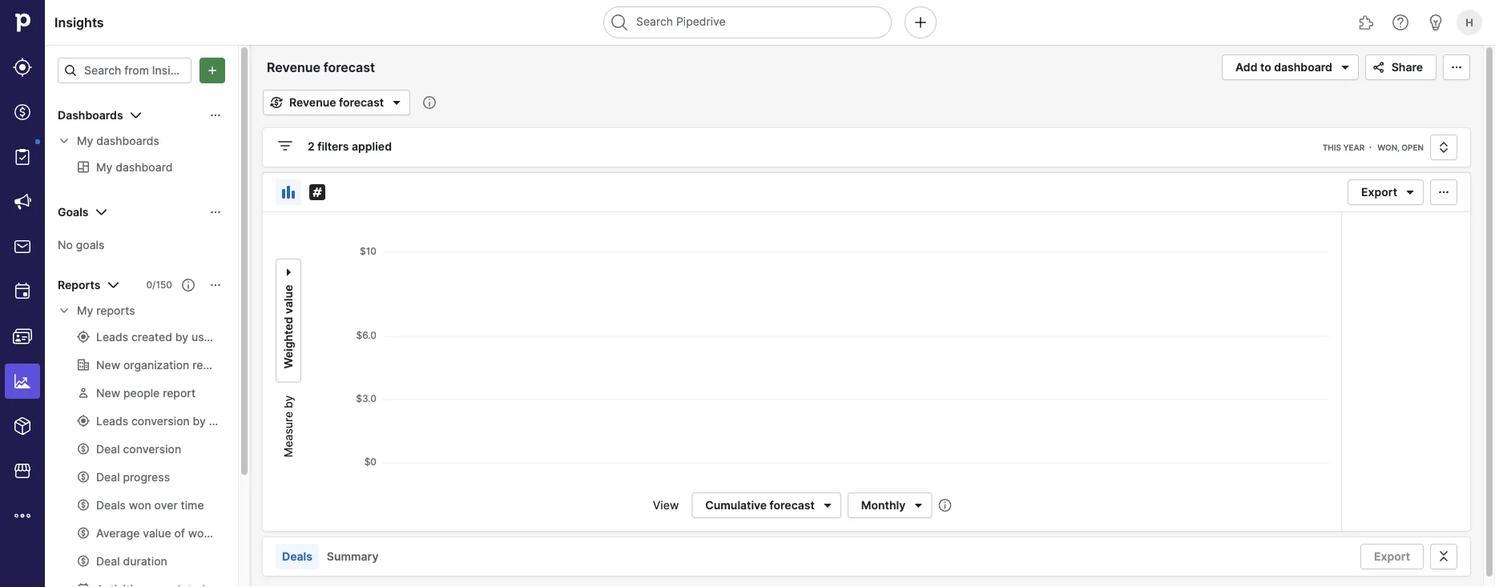 Task type: describe. For each thing, give the bounding box(es) containing it.
my for my reports
[[77, 304, 93, 318]]

1 vertical spatial goals
[[76, 238, 105, 252]]

h
[[1465, 16, 1473, 28]]

persists,
[[853, 210, 892, 222]]

color primary image inside the revenue forecast 'button'
[[387, 93, 406, 112]]

forecast
[[339, 96, 384, 109]]

contacts image
[[13, 327, 32, 346]]

more image
[[13, 506, 32, 526]]

leads image
[[13, 58, 32, 77]]

color secondary image for my reports
[[58, 304, 71, 317]]

try
[[741, 210, 754, 222]]

color primary image down color primary inverted image
[[209, 109, 222, 122]]

Search Pipedrive field
[[603, 6, 892, 38]]

color primary image inside the revenue forecast 'button'
[[267, 96, 286, 109]]

share
[[1403, 60, 1435, 74]]

dashboard
[[1286, 60, 1344, 74]]

applied
[[352, 140, 392, 153]]

contact our customer support. link
[[895, 210, 1037, 222]]

color secondary image for my dashboards
[[58, 135, 71, 147]]

insights
[[54, 14, 104, 30]]

color primary image right open
[[1446, 141, 1465, 154]]

products image
[[13, 417, 32, 436]]

won,
[[1389, 143, 1412, 152]]

again.
[[757, 210, 784, 222]]

open
[[1414, 143, 1436, 152]]

support.
[[997, 210, 1037, 222]]

h button
[[1453, 6, 1485, 38]]

2 filters applied
[[308, 140, 392, 153]]

our
[[933, 210, 948, 222]]

insights image
[[13, 372, 32, 391]]

quick help image
[[1391, 13, 1410, 32]]

goals inside 'button'
[[58, 206, 88, 219]]

0/150
[[146, 279, 172, 291]]

add to dashboard
[[1247, 60, 1344, 74]]

filters
[[317, 140, 349, 153]]

color primary image up the my dashboards
[[126, 106, 145, 125]]



Task type: locate. For each thing, give the bounding box(es) containing it.
my dashboards
[[77, 134, 159, 148]]

if
[[787, 210, 793, 222]]

0 vertical spatial dashboards
[[58, 109, 123, 122]]

year
[[1355, 143, 1377, 152]]

sales inbox image
[[13, 237, 32, 256]]

quick add image
[[911, 13, 930, 32]]

color secondary image right color undefined icon
[[58, 135, 71, 147]]

revenue
[[289, 96, 336, 109]]

color primary image
[[1459, 61, 1478, 74], [267, 96, 286, 109], [126, 106, 145, 125], [209, 109, 222, 122], [1446, 141, 1465, 154], [104, 276, 123, 295]]

dashboards button
[[45, 103, 238, 128]]

this year
[[1334, 143, 1377, 152]]

home image
[[10, 10, 34, 34]]

1 vertical spatial color secondary image
[[58, 304, 71, 317]]

color primary image left revenue
[[267, 96, 286, 109]]

color undefined image
[[13, 147, 32, 167]]

reports
[[58, 278, 100, 292], [96, 304, 135, 318]]

add to dashboard button
[[1234, 54, 1371, 80]]

color primary image
[[1347, 58, 1367, 77], [1381, 61, 1400, 74], [64, 64, 77, 77], [387, 93, 406, 112], [276, 136, 295, 155], [92, 203, 111, 222], [209, 206, 222, 219], [182, 279, 195, 292], [209, 279, 222, 292]]

2 color secondary image from the top
[[58, 304, 71, 317]]

goals button
[[45, 199, 238, 225]]

deals image
[[13, 103, 32, 122]]

won, open
[[1389, 143, 1436, 152]]

color primary image inside add to dashboard button
[[1347, 58, 1367, 77]]

activities image
[[13, 282, 32, 301]]

1 vertical spatial my
[[77, 304, 93, 318]]

Revenue forecast field
[[263, 57, 399, 78]]

customer
[[950, 210, 995, 222]]

1 color secondary image from the top
[[58, 135, 71, 147]]

my
[[77, 134, 93, 148], [77, 304, 93, 318]]

my down no goals
[[77, 304, 93, 318]]

goals
[[58, 206, 88, 219], [76, 238, 105, 252]]

sales assistant image
[[1426, 13, 1445, 32]]

0 vertical spatial goals
[[58, 206, 88, 219]]

to
[[1272, 60, 1283, 74]]

color secondary image
[[58, 135, 71, 147], [58, 304, 71, 317]]

my reports
[[77, 304, 135, 318]]

please try again. if the problem persists, contact our customer support.
[[708, 210, 1037, 222]]

0 vertical spatial color secondary image
[[58, 135, 71, 147]]

revenue forecast button
[[263, 90, 410, 115]]

revenue forecast
[[289, 96, 384, 109]]

color secondary image left my reports
[[58, 304, 71, 317]]

share button
[[1377, 54, 1449, 80]]

add
[[1247, 60, 1269, 74]]

color primary image up my reports
[[104, 276, 123, 295]]

no
[[58, 238, 73, 252]]

marketplace image
[[13, 461, 32, 481]]

menu item
[[0, 359, 45, 404]]

goals right no
[[76, 238, 105, 252]]

dashboards down dashboards button
[[96, 134, 159, 148]]

color primary image down h button
[[1459, 61, 1478, 74]]

dashboards up the my dashboards
[[58, 109, 123, 122]]

no goals
[[58, 238, 105, 252]]

reports up my reports
[[58, 278, 100, 292]]

color primary inverted image
[[203, 64, 222, 77]]

reports down no goals
[[96, 304, 135, 318]]

0 vertical spatial my
[[77, 134, 93, 148]]

info image
[[423, 96, 436, 109]]

please
[[708, 210, 739, 222]]

dashboards
[[58, 109, 123, 122], [96, 134, 159, 148]]

color primary image inside share button
[[1381, 61, 1400, 74]]

the
[[795, 210, 810, 222]]

problem
[[813, 210, 850, 222]]

0 vertical spatial reports
[[58, 278, 100, 292]]

2
[[308, 140, 315, 153]]

my for my dashboards
[[77, 134, 93, 148]]

contact
[[895, 210, 930, 222]]

goals up no
[[58, 206, 88, 219]]

my down dashboards button
[[77, 134, 93, 148]]

this
[[1334, 143, 1353, 152]]

1 vertical spatial reports
[[96, 304, 135, 318]]

campaigns image
[[13, 192, 32, 212]]

dashboards inside button
[[58, 109, 123, 122]]

menu
[[0, 0, 45, 587]]

2 my from the top
[[77, 304, 93, 318]]

1 vertical spatial dashboards
[[96, 134, 159, 148]]

1 my from the top
[[77, 134, 93, 148]]

Search from Insights text field
[[58, 58, 191, 83]]



Task type: vqa. For each thing, say whether or not it's contained in the screenshot.
color undefined icon associated with Your
no



